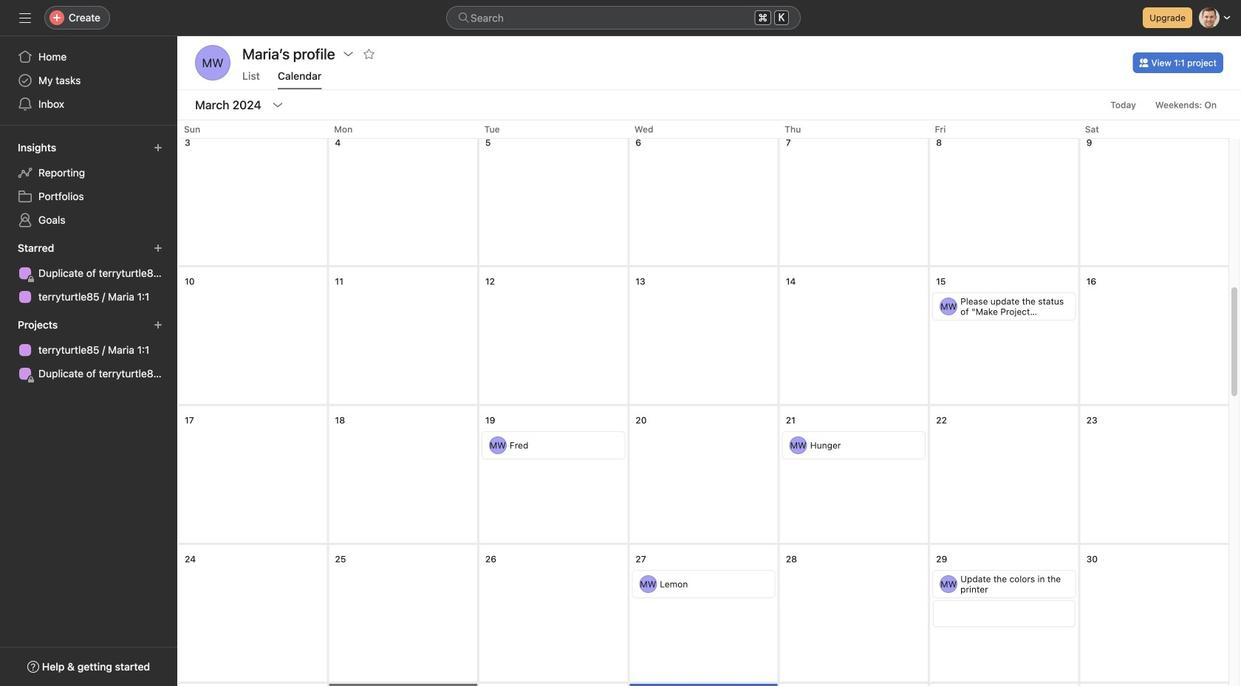 Task type: locate. For each thing, give the bounding box(es) containing it.
add to starred image
[[363, 48, 375, 60]]

new project or portfolio image
[[154, 321, 163, 329]]

pick month image
[[272, 99, 284, 111]]

starred element
[[0, 235, 177, 312]]

insights element
[[0, 134, 177, 235]]

None field
[[446, 6, 801, 30]]



Task type: vqa. For each thing, say whether or not it's contained in the screenshot.
the rightmost the tasks
no



Task type: describe. For each thing, give the bounding box(es) containing it.
add items to starred image
[[154, 244, 163, 253]]

hide sidebar image
[[19, 12, 31, 24]]

new insights image
[[154, 143, 163, 152]]

global element
[[0, 36, 177, 125]]

projects element
[[0, 312, 177, 389]]

show options image
[[342, 48, 354, 60]]



